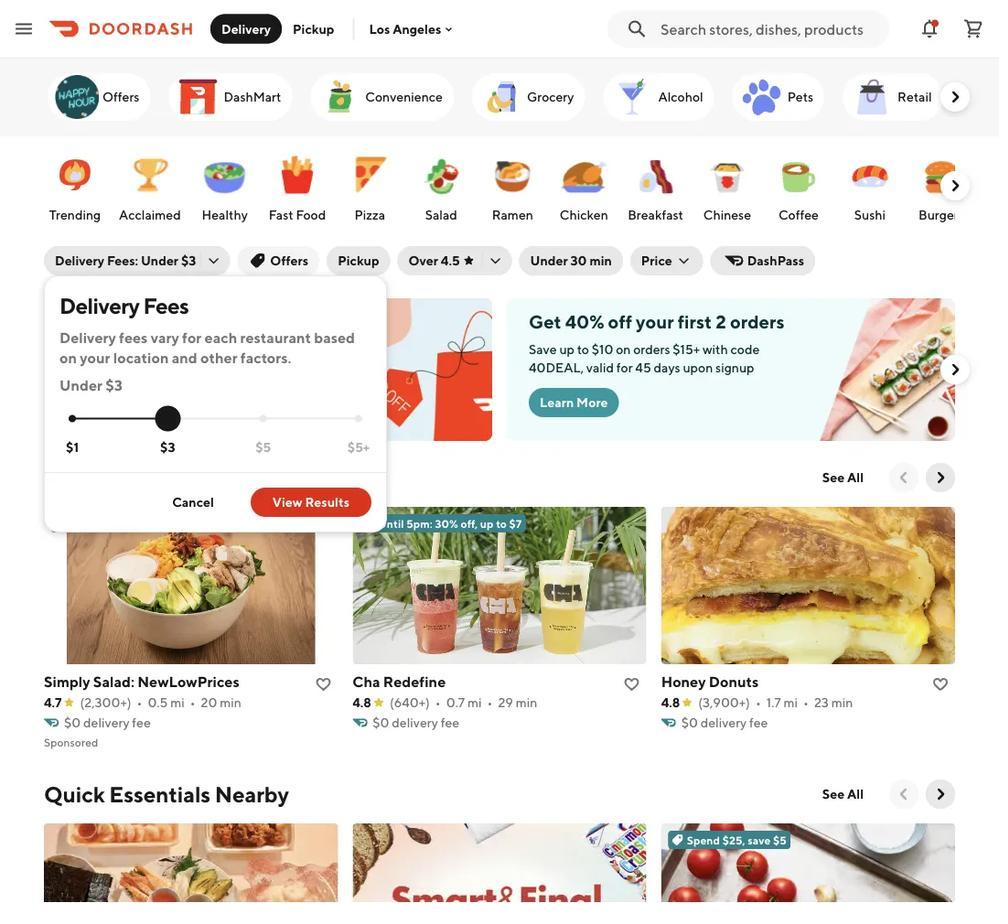 Task type: describe. For each thing, give the bounding box(es) containing it.
upon
[[683, 360, 713, 375]]

quick essentials nearby link
[[44, 780, 289, 809]]

40%
[[565, 311, 605, 333]]

pickup for the bottommost pickup button
[[338, 253, 379, 268]]

4.8 for honey donuts
[[661, 695, 680, 710]]

quick essentials nearby
[[44, 781, 289, 807]]

honey
[[661, 673, 706, 691]]

and
[[172, 349, 197, 367]]

salad:
[[93, 673, 134, 691]]

chinese
[[704, 207, 752, 222]]

$2
[[112, 465, 138, 491]]

order.
[[104, 333, 153, 355]]

to inside the get 40% off your first 2 orders save up to $10 on orders $15+ with code 40deal, valid for 45 days upon signup
[[577, 342, 589, 357]]

open menu image
[[13, 18, 35, 40]]

$1 stars and over image
[[69, 415, 76, 422]]

your inside enjoy a $0 delivery fee on your first order. $5 subtotal minimum required.
[[288, 311, 326, 333]]

0 items, open order cart image
[[963, 18, 985, 40]]

learn more button for order.
[[66, 392, 156, 421]]

cancel
[[172, 495, 214, 510]]

cha
[[353, 673, 380, 691]]

enjoy a $0 delivery fee on your first order. $5 subtotal minimum required.
[[66, 311, 326, 379]]

• 1.7 mi • 23 min
[[756, 695, 853, 710]]

grocery image
[[480, 75, 523, 119]]

on inside enjoy a $0 delivery fee on your first order. $5 subtotal minimum required.
[[263, 311, 284, 333]]

ramen
[[492, 207, 533, 222]]

healthy
[[202, 207, 248, 222]]

23
[[815, 695, 829, 710]]

under $2 delivery fee link
[[44, 463, 267, 492]]

fee inside enjoy a $0 delivery fee on your first order. $5 subtotal minimum required.
[[231, 311, 259, 333]]

min for honey donuts
[[832, 695, 853, 710]]

honey donuts
[[661, 673, 759, 691]]

$​0 for cha
[[373, 715, 389, 730]]

pizza
[[355, 207, 385, 222]]

• 0.7 mi • 29 min
[[436, 695, 538, 710]]

(2,300+)
[[80, 695, 131, 710]]

1 horizontal spatial spend
[[687, 834, 720, 847]]

$0
[[132, 311, 156, 333]]

dashmart image
[[176, 75, 220, 119]]

retail link
[[843, 73, 943, 121]]

fee
[[230, 465, 267, 491]]

save
[[529, 342, 557, 357]]

delivery for delivery
[[222, 21, 271, 36]]

fees
[[143, 292, 189, 319]]

pickup for the topmost pickup button
[[293, 21, 334, 36]]

delivery inside enjoy a $0 delivery fee on your first order. $5 subtotal minimum required.
[[159, 311, 227, 333]]

days
[[654, 360, 681, 375]]

for inside the get 40% off your first 2 orders save up to $10 on orders $15+ with code 40deal, valid for 45 days upon signup
[[617, 360, 633, 375]]

delivery for delivery fees vary for each restaurant based on your location and other factors.
[[59, 329, 116, 346]]

0.7
[[446, 695, 465, 710]]

4 • from the left
[[487, 695, 493, 710]]

$​0 delivery fee for redefine
[[373, 715, 460, 730]]

under $3
[[59, 377, 123, 394]]

see all for under $2 delivery fee
[[823, 470, 864, 485]]

1 horizontal spatial $3
[[160, 439, 175, 455]]

code
[[731, 342, 760, 357]]

learn more for up
[[540, 395, 608, 410]]

alcohol link
[[604, 73, 715, 121]]

previous button of carousel image
[[895, 469, 913, 487]]

location
[[113, 349, 169, 367]]

on inside the get 40% off your first 2 orders save up to $10 on orders $15+ with code 40deal, valid for 45 days upon signup
[[616, 342, 631, 357]]

subtotal
[[84, 364, 132, 379]]

0 horizontal spatial orders
[[634, 342, 671, 357]]

30%
[[435, 517, 458, 530]]

trending
[[49, 207, 101, 222]]

your inside delivery fees vary for each restaurant based on your location and other factors.
[[80, 349, 110, 367]]

1 vertical spatial next button of carousel image
[[932, 785, 950, 804]]

signup
[[716, 360, 755, 375]]

under 30 min
[[531, 253, 612, 268]]

view
[[273, 495, 303, 510]]

off,
[[461, 517, 478, 530]]

(640+)
[[390, 695, 430, 710]]

$​0 for honey
[[682, 715, 698, 730]]

on inside delivery fees vary for each restaurant based on your location and other factors.
[[59, 349, 77, 367]]

trending link
[[44, 144, 106, 228]]

breakfast
[[628, 207, 684, 222]]

delivery for delivery fees: under $3
[[55, 253, 104, 268]]

first inside the get 40% off your first 2 orders save up to $10 on orders $15+ with code 40deal, valid for 45 days upon signup
[[678, 311, 712, 333]]

30
[[571, 253, 587, 268]]

valid
[[587, 360, 614, 375]]

nearby
[[215, 781, 289, 807]]

sponsored
[[44, 736, 98, 749]]

off
[[608, 311, 632, 333]]

newlowprices
[[137, 673, 240, 691]]

quick
[[44, 781, 105, 807]]

29
[[498, 695, 513, 710]]

0 vertical spatial $25,
[[105, 517, 128, 530]]

0 horizontal spatial to
[[496, 517, 507, 530]]

0 vertical spatial next button of carousel image
[[946, 88, 965, 106]]

your inside the get 40% off your first 2 orders save up to $10 on orders $15+ with code 40deal, valid for 45 days upon signup
[[636, 311, 674, 333]]

1 horizontal spatial $25,
[[723, 834, 746, 847]]

$5+
[[348, 439, 370, 455]]

mi for salad:
[[170, 695, 185, 710]]

see for under $2 delivery fee
[[823, 470, 845, 485]]

redefine
[[383, 673, 446, 691]]

pets
[[788, 89, 814, 104]]

fast food
[[269, 207, 326, 222]]

over
[[409, 253, 438, 268]]

delivery for honey donuts
[[701, 715, 747, 730]]

4.5
[[441, 253, 460, 268]]

$​0 delivery fee for donuts
[[682, 715, 768, 730]]

simply salad: newlowprices
[[44, 673, 240, 691]]

convenience image
[[318, 75, 362, 119]]

restaurant
[[240, 329, 311, 346]]

alcohol image
[[611, 75, 655, 119]]

under for under 30 min
[[531, 253, 568, 268]]

delivery fees
[[59, 292, 189, 319]]

fee for honey donuts
[[750, 715, 768, 730]]

1 vertical spatial spend $25, save $5
[[687, 834, 787, 847]]

offers link
[[48, 73, 150, 121]]

required.
[[191, 364, 244, 379]]

5 • from the left
[[756, 695, 761, 710]]

offers button
[[237, 246, 320, 276]]

delivery for delivery fees
[[59, 292, 139, 319]]

sushi
[[855, 207, 886, 222]]

convenience link
[[311, 73, 454, 121]]

acclaimed
[[119, 207, 181, 222]]

mi for redefine
[[468, 695, 482, 710]]

view results
[[273, 495, 350, 510]]

$5+ stars and over image
[[355, 415, 362, 422]]

all for under $2 delivery fee
[[848, 470, 864, 485]]

price
[[641, 253, 672, 268]]

vary
[[151, 329, 179, 346]]

los angeles button
[[369, 21, 456, 36]]

fees
[[119, 329, 148, 346]]

see all link for under $2 delivery fee
[[812, 463, 875, 492]]

5pm:
[[407, 517, 433, 530]]

factors.
[[241, 349, 291, 367]]

1 • from the left
[[137, 695, 142, 710]]

cancel button
[[150, 488, 236, 517]]

dashpass button
[[711, 246, 816, 276]]

0 vertical spatial save
[[130, 517, 154, 530]]

get 40% off your first 2 orders save up to $10 on orders $15+ with code 40deal, valid for 45 days upon signup
[[529, 311, 785, 375]]



Task type: locate. For each thing, give the bounding box(es) containing it.
1 vertical spatial see
[[823, 787, 845, 802]]

1 vertical spatial $3
[[105, 377, 123, 394]]

learn
[[540, 395, 574, 410], [77, 399, 111, 414]]

learn more down under $3 at the top left of the page
[[77, 399, 145, 414]]

2 see all from the top
[[823, 787, 864, 802]]

first inside enjoy a $0 delivery fee on your first order. $5 subtotal minimum required.
[[66, 333, 100, 355]]

0 horizontal spatial $3
[[105, 377, 123, 394]]

$3
[[181, 253, 196, 268], [105, 377, 123, 394], [160, 439, 175, 455]]

fee up factors.
[[231, 311, 259, 333]]

• left 23
[[804, 695, 809, 710]]

see
[[823, 470, 845, 485], [823, 787, 845, 802]]

next button of carousel image right previous button of carousel icon
[[932, 785, 950, 804]]

under $2 delivery fee
[[44, 465, 267, 491]]

0 vertical spatial next button of carousel image
[[946, 177, 965, 195]]

0 vertical spatial see all link
[[812, 463, 875, 492]]

your right off
[[636, 311, 674, 333]]

see all link for quick essentials nearby
[[812, 780, 875, 809]]

mi for donuts
[[784, 695, 798, 710]]

notification bell image
[[919, 18, 941, 40]]

under for under $3
[[59, 377, 102, 394]]

1 horizontal spatial up
[[560, 342, 575, 357]]

1 horizontal spatial learn more button
[[529, 388, 619, 417]]

1 horizontal spatial mi
[[468, 695, 482, 710]]

min right 23
[[832, 695, 853, 710]]

1 horizontal spatial 4.8
[[661, 695, 680, 710]]

more down subtotal
[[114, 399, 145, 414]]

3 • from the left
[[436, 695, 441, 710]]

convenience
[[366, 89, 443, 104]]

0 vertical spatial up
[[560, 342, 575, 357]]

pickup left los
[[293, 21, 334, 36]]

see all link left previous button of carousel icon
[[812, 780, 875, 809]]

over 4.5 button
[[398, 246, 512, 276]]

see all for quick essentials nearby
[[823, 787, 864, 802]]

$5 stars and over image
[[260, 415, 267, 422]]

0 horizontal spatial up
[[480, 517, 494, 530]]

alcohol
[[658, 89, 704, 104]]

3 $​0 from the left
[[682, 715, 698, 730]]

enjoy
[[66, 311, 114, 333]]

other
[[200, 349, 238, 367]]

learn more button
[[529, 388, 619, 417], [66, 392, 156, 421]]

$​0 up 'sponsored'
[[64, 715, 81, 730]]

3 mi from the left
[[784, 695, 798, 710]]

fee for simply salad: newlowprices
[[132, 715, 151, 730]]

under up $1 stars and over icon
[[59, 377, 102, 394]]

all
[[848, 470, 864, 485], [848, 787, 864, 802]]

Store search: begin typing to search for stores available on DoorDash text field
[[661, 19, 879, 39]]

2 vertical spatial $3
[[160, 439, 175, 455]]

under left 30
[[531, 253, 568, 268]]

min
[[590, 253, 612, 268], [220, 695, 242, 710], [516, 695, 538, 710], [832, 695, 853, 710]]

0 vertical spatial first
[[678, 311, 712, 333]]

with
[[703, 342, 728, 357]]

up up 40deal,
[[560, 342, 575, 357]]

0 horizontal spatial $25,
[[105, 517, 128, 530]]

$3 down location
[[105, 377, 123, 394]]

previous button of carousel image
[[895, 785, 913, 804]]

for up and
[[182, 329, 202, 346]]

offers down fast food on the top
[[270, 253, 309, 268]]

see left previous button of carousel icon
[[823, 787, 845, 802]]

0 vertical spatial $3
[[181, 253, 196, 268]]

45
[[636, 360, 651, 375]]

under for under $2 delivery fee
[[44, 465, 108, 491]]

2 horizontal spatial $​0
[[682, 715, 698, 730]]

2 see all link from the top
[[812, 780, 875, 809]]

delivery fees vary for each restaurant based on your location and other factors.
[[59, 329, 355, 367]]

offers inside button
[[270, 253, 309, 268]]

first down enjoy
[[66, 333, 100, 355]]

1 vertical spatial $25,
[[723, 834, 746, 847]]

fast
[[269, 207, 293, 222]]

1 horizontal spatial to
[[577, 342, 589, 357]]

delivery for cha redefine
[[392, 715, 438, 730]]

delivery fees: under $3
[[55, 253, 196, 268]]

fees:
[[107, 253, 138, 268]]

see all
[[823, 470, 864, 485], [823, 787, 864, 802]]

based
[[314, 329, 355, 346]]

20
[[201, 695, 217, 710]]

learn more for order.
[[77, 399, 145, 414]]

0 horizontal spatial first
[[66, 333, 100, 355]]

learn down 40deal,
[[540, 395, 574, 410]]

0 horizontal spatial learn more button
[[66, 392, 156, 421]]

up inside the get 40% off your first 2 orders save up to $10 on orders $15+ with code 40deal, valid for 45 days upon signup
[[560, 342, 575, 357]]

to left $10
[[577, 342, 589, 357]]

min right the 20
[[220, 695, 242, 710]]

$​0 for simply
[[64, 715, 81, 730]]

0.5
[[148, 695, 168, 710]]

delivery button
[[211, 14, 282, 43]]

$3 up fees
[[181, 253, 196, 268]]

• left the 20
[[190, 695, 196, 710]]

min for simply salad: newlowprices
[[220, 695, 242, 710]]

under right the fees:
[[141, 253, 179, 268]]

retail
[[898, 89, 932, 104]]

$​0 delivery fee down (640+)
[[373, 715, 460, 730]]

•
[[137, 695, 142, 710], [190, 695, 196, 710], [436, 695, 441, 710], [487, 695, 493, 710], [756, 695, 761, 710], [804, 695, 809, 710]]

next button of carousel image up burgers
[[946, 177, 965, 195]]

(3,900+)
[[699, 695, 750, 710]]

2 all from the top
[[848, 787, 864, 802]]

orders up code
[[730, 311, 785, 333]]

pickup button
[[282, 14, 345, 43], [327, 246, 390, 276]]

1 vertical spatial see all link
[[812, 780, 875, 809]]

2 4.8 from the left
[[661, 695, 680, 710]]

1 horizontal spatial $​0
[[373, 715, 389, 730]]

learn more button down subtotal
[[66, 392, 156, 421]]

retail image
[[850, 75, 894, 119]]

2 horizontal spatial on
[[616, 342, 631, 357]]

0 vertical spatial pickup
[[293, 21, 334, 36]]

2 mi from the left
[[468, 695, 482, 710]]

2 horizontal spatial mi
[[784, 695, 798, 710]]

1 horizontal spatial offers
[[270, 253, 309, 268]]

$1
[[66, 439, 79, 455]]

learn more button down 40deal,
[[529, 388, 619, 417]]

1 vertical spatial all
[[848, 787, 864, 802]]

0 horizontal spatial spend $25, save $5
[[70, 517, 170, 530]]

mi right 0.5
[[170, 695, 185, 710]]

next button of carousel image
[[946, 88, 965, 106], [946, 361, 965, 379], [932, 469, 950, 487]]

price button
[[631, 246, 704, 276]]

spend
[[70, 517, 103, 530], [687, 834, 720, 847]]

1 vertical spatial offers
[[270, 253, 309, 268]]

1 vertical spatial spend
[[687, 834, 720, 847]]

0 vertical spatial to
[[577, 342, 589, 357]]

6 • from the left
[[804, 695, 809, 710]]

learn more button for up
[[529, 388, 619, 417]]

more
[[577, 395, 608, 410], [114, 399, 145, 414]]

for inside delivery fees vary for each restaurant based on your location and other factors.
[[182, 329, 202, 346]]

2 horizontal spatial $​0 delivery fee
[[682, 715, 768, 730]]

$​0 down cha
[[373, 715, 389, 730]]

on
[[263, 311, 284, 333], [616, 342, 631, 357], [59, 349, 77, 367]]

food
[[296, 207, 326, 222]]

delivery inside delivery fees vary for each restaurant based on your location and other factors.
[[59, 329, 116, 346]]

see for quick essentials nearby
[[823, 787, 845, 802]]

1 vertical spatial see all
[[823, 787, 864, 802]]

for left 45
[[617, 360, 633, 375]]

offers right offers icon
[[103, 89, 139, 104]]

coffee
[[779, 207, 819, 222]]

• left 0.5
[[137, 695, 142, 710]]

simply
[[44, 673, 90, 691]]

2 see from the top
[[823, 787, 845, 802]]

$​0 delivery fee down (3,900+)
[[682, 715, 768, 730]]

dashmart link
[[169, 73, 292, 121]]

for
[[182, 329, 202, 346], [617, 360, 633, 375]]

spend $25, save $5
[[70, 517, 170, 530], [687, 834, 787, 847]]

2 $​0 from the left
[[373, 715, 389, 730]]

offers image
[[55, 75, 99, 119]]

1 see all link from the top
[[812, 463, 875, 492]]

2 • from the left
[[190, 695, 196, 710]]

1 horizontal spatial pickup
[[338, 253, 379, 268]]

0 horizontal spatial 4.8
[[353, 695, 372, 710]]

your up under $3 at the top left of the page
[[80, 349, 110, 367]]

all for quick essentials nearby
[[848, 787, 864, 802]]

0 vertical spatial see all
[[823, 470, 864, 485]]

under inside button
[[531, 253, 568, 268]]

1 vertical spatial pickup
[[338, 253, 379, 268]]

delivery up dashmart
[[222, 21, 271, 36]]

0 horizontal spatial mi
[[170, 695, 185, 710]]

more down valid at the top of the page
[[577, 395, 608, 410]]

learn for first
[[77, 399, 111, 414]]

2 $​0 delivery fee from the left
[[373, 715, 460, 730]]

1 vertical spatial for
[[617, 360, 633, 375]]

2 vertical spatial next button of carousel image
[[932, 469, 950, 487]]

results
[[305, 495, 350, 510]]

on up under $3 at the top left of the page
[[59, 349, 77, 367]]

learn more down 40deal,
[[540, 395, 608, 410]]

delivery up the 'cancel'
[[142, 465, 225, 491]]

1 horizontal spatial save
[[748, 834, 771, 847]]

dashmart
[[224, 89, 281, 104]]

$5 inside enjoy a $0 delivery fee on your first order. $5 subtotal minimum required.
[[66, 364, 82, 379]]

1 vertical spatial save
[[748, 834, 771, 847]]

2 horizontal spatial $3
[[181, 253, 196, 268]]

0 vertical spatial pickup button
[[282, 14, 345, 43]]

under down $1
[[44, 465, 108, 491]]

• left 1.7
[[756, 695, 761, 710]]

delivery up fees
[[59, 292, 139, 319]]

min for cha redefine
[[516, 695, 538, 710]]

delivery
[[222, 21, 271, 36], [55, 253, 104, 268], [59, 292, 139, 319], [59, 329, 116, 346], [142, 465, 225, 491]]

first left 2
[[678, 311, 712, 333]]

1 horizontal spatial your
[[288, 311, 326, 333]]

$3 up under $2 delivery fee on the bottom left of the page
[[160, 439, 175, 455]]

los
[[369, 21, 390, 36]]

$7
[[509, 517, 522, 530]]

1 4.8 from the left
[[353, 695, 372, 710]]

delivery left the fees:
[[55, 253, 104, 268]]

0 vertical spatial orders
[[730, 311, 785, 333]]

0 horizontal spatial on
[[59, 349, 77, 367]]

1 horizontal spatial $​0 delivery fee
[[373, 715, 460, 730]]

see all left previous button of carousel image at the bottom of the page
[[823, 470, 864, 485]]

1 see all from the top
[[823, 470, 864, 485]]

$10
[[592, 342, 614, 357]]

1 see from the top
[[823, 470, 845, 485]]

delivery
[[159, 311, 227, 333], [83, 715, 130, 730], [392, 715, 438, 730], [701, 715, 747, 730]]

1 vertical spatial pickup button
[[327, 246, 390, 276]]

0 horizontal spatial your
[[80, 349, 110, 367]]

1 all from the top
[[848, 470, 864, 485]]

1 horizontal spatial more
[[577, 395, 608, 410]]

1 horizontal spatial on
[[263, 311, 284, 333]]

• left 29
[[487, 695, 493, 710]]

4.8 down honey at bottom
[[661, 695, 680, 710]]

dashpass
[[748, 253, 805, 268]]

more for order.
[[114, 399, 145, 414]]

1.7
[[767, 695, 781, 710]]

chicken
[[560, 207, 609, 222]]

1 horizontal spatial spend $25, save $5
[[687, 834, 787, 847]]

learn down under $3 at the top left of the page
[[77, 399, 111, 414]]

angeles
[[393, 21, 441, 36]]

1 vertical spatial orders
[[634, 342, 671, 357]]

donuts
[[709, 673, 759, 691]]

0 horizontal spatial for
[[182, 329, 202, 346]]

see left previous button of carousel image at the bottom of the page
[[823, 470, 845, 485]]

orders up 45
[[634, 342, 671, 357]]

all left previous button of carousel image at the bottom of the page
[[848, 470, 864, 485]]

0 horizontal spatial learn more
[[77, 399, 145, 414]]

min right 29
[[516, 695, 538, 710]]

$​0 delivery fee down (2,300+)
[[64, 715, 151, 730]]

0 horizontal spatial spend
[[70, 517, 103, 530]]

first
[[678, 311, 712, 333], [66, 333, 100, 355]]

on right $10
[[616, 342, 631, 357]]

grocery link
[[472, 73, 585, 121]]

0 horizontal spatial save
[[130, 517, 154, 530]]

to left $7
[[496, 517, 507, 530]]

learn more
[[540, 395, 608, 410], [77, 399, 145, 414]]

1 horizontal spatial learn
[[540, 395, 574, 410]]

pickup button down pizza
[[327, 246, 390, 276]]

1 horizontal spatial for
[[617, 360, 633, 375]]

4.8 down cha
[[353, 695, 372, 710]]

see all left previous button of carousel icon
[[823, 787, 864, 802]]

• left 0.7
[[436, 695, 441, 710]]

pickup button left los
[[282, 14, 345, 43]]

delivery left 'a' on the left top
[[59, 329, 116, 346]]

0 vertical spatial all
[[848, 470, 864, 485]]

acclaimed link
[[115, 144, 185, 228]]

delivery for simply salad: newlowprices
[[83, 715, 130, 730]]

pets image
[[740, 75, 784, 119]]

see all link
[[812, 463, 875, 492], [812, 780, 875, 809]]

mi right 1.7
[[784, 695, 798, 710]]

$​0 down honey at bottom
[[682, 715, 698, 730]]

min right 30
[[590, 253, 612, 268]]

pickup down pizza
[[338, 253, 379, 268]]

1 $​0 from the left
[[64, 715, 81, 730]]

fee for cha redefine
[[441, 715, 460, 730]]

0 horizontal spatial pickup
[[293, 21, 334, 36]]

0 vertical spatial for
[[182, 329, 202, 346]]

pickup
[[293, 21, 334, 36], [338, 253, 379, 268]]

2 horizontal spatial your
[[636, 311, 674, 333]]

mi right 0.7
[[468, 695, 482, 710]]

over 4.5
[[409, 253, 460, 268]]

0 vertical spatial offers
[[103, 89, 139, 104]]

1 vertical spatial first
[[66, 333, 100, 355]]

essentials
[[109, 781, 211, 807]]

1 horizontal spatial learn more
[[540, 395, 608, 410]]

1 vertical spatial up
[[480, 517, 494, 530]]

all left previous button of carousel icon
[[848, 787, 864, 802]]

your up factors.
[[288, 311, 326, 333]]

4.7
[[44, 695, 62, 710]]

1 vertical spatial next button of carousel image
[[946, 361, 965, 379]]

on up factors.
[[263, 311, 284, 333]]

more for up
[[577, 395, 608, 410]]

up right off,
[[480, 517, 494, 530]]

0 vertical spatial see
[[823, 470, 845, 485]]

1 mi from the left
[[170, 695, 185, 710]]

under 30 min button
[[520, 246, 623, 276]]

0 vertical spatial spend
[[70, 517, 103, 530]]

learn for save
[[540, 395, 574, 410]]

fee down 0.5
[[132, 715, 151, 730]]

fee down 0.7
[[441, 715, 460, 730]]

under
[[141, 253, 179, 268], [531, 253, 568, 268], [59, 377, 102, 394], [44, 465, 108, 491]]

min inside under 30 min button
[[590, 253, 612, 268]]

4.8 for cha redefine
[[353, 695, 372, 710]]

until 5pm: 30% off, up to $7
[[378, 517, 522, 530]]

next button of carousel image
[[946, 177, 965, 195], [932, 785, 950, 804]]

0 vertical spatial spend $25, save $5
[[70, 517, 170, 530]]

2
[[716, 311, 727, 333]]

0 horizontal spatial $​0
[[64, 715, 81, 730]]

$15+
[[673, 342, 700, 357]]

orders
[[730, 311, 785, 333], [634, 342, 671, 357]]

1 horizontal spatial first
[[678, 311, 712, 333]]

$5
[[66, 364, 82, 379], [255, 439, 271, 455], [156, 517, 170, 530], [774, 834, 787, 847]]

see all link left previous button of carousel image at the bottom of the page
[[812, 463, 875, 492]]

1 $​0 delivery fee from the left
[[64, 715, 151, 730]]

delivery inside button
[[222, 21, 271, 36]]

• 0.5 mi • 20 min
[[137, 695, 242, 710]]

0 horizontal spatial learn
[[77, 399, 111, 414]]

0 horizontal spatial more
[[114, 399, 145, 414]]

4.8
[[353, 695, 372, 710], [661, 695, 680, 710]]

fee down 1.7
[[750, 715, 768, 730]]

$​0 delivery fee for salad:
[[64, 715, 151, 730]]

3 $​0 delivery fee from the left
[[682, 715, 768, 730]]

1 vertical spatial to
[[496, 517, 507, 530]]

0 horizontal spatial $​0 delivery fee
[[64, 715, 151, 730]]

0 horizontal spatial offers
[[103, 89, 139, 104]]

1 horizontal spatial orders
[[730, 311, 785, 333]]

until
[[378, 517, 404, 530]]



Task type: vqa. For each thing, say whether or not it's contained in the screenshot.
bottom the $19.99
no



